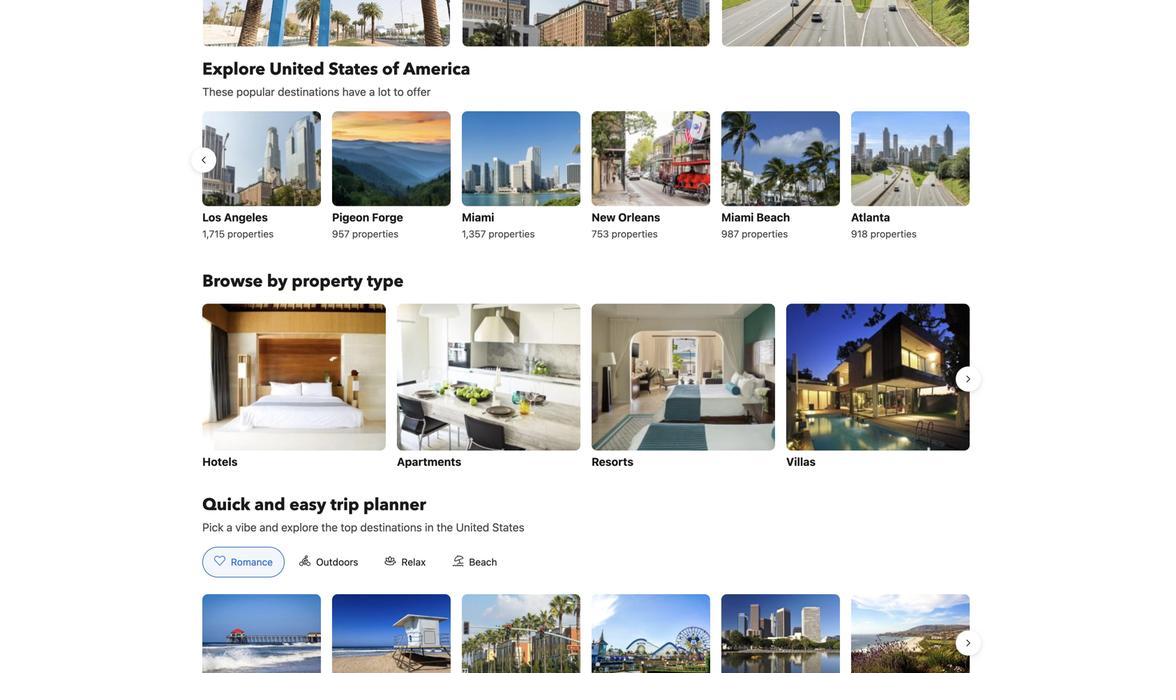 Task type: describe. For each thing, give the bounding box(es) containing it.
properties for pigeon
[[352, 228, 399, 240]]

browse by property type
[[202, 270, 404, 293]]

region containing hotels
[[191, 298, 982, 477]]

popular
[[237, 85, 275, 98]]

miami beach 987 properties
[[722, 211, 791, 240]]

states inside the quick and easy trip planner pick a vibe and explore the top destinations in the united states
[[493, 521, 525, 534]]

pigeon
[[332, 211, 370, 224]]

pick
[[202, 521, 224, 534]]

miami for 1,357
[[462, 211, 495, 224]]

properties for miami
[[742, 228, 789, 240]]

top
[[341, 521, 358, 534]]

miami 1,357 properties
[[462, 211, 535, 240]]

2 the from the left
[[437, 521, 453, 534]]

apartments
[[397, 455, 462, 469]]

have
[[343, 85, 366, 98]]

beach inside miami beach 987 properties
[[757, 211, 791, 224]]

1,357
[[462, 228, 486, 240]]

browse
[[202, 270, 263, 293]]

lot
[[378, 85, 391, 98]]

new orleans 753 properties
[[592, 211, 661, 240]]

miami for beach
[[722, 211, 754, 224]]

states inside explore united states of america these popular destinations have a lot to offer
[[329, 58, 378, 81]]

0 vertical spatial and
[[255, 494, 285, 517]]

pigeon forge 957 properties
[[332, 211, 403, 240]]

america
[[403, 58, 471, 81]]

vibe
[[236, 521, 257, 534]]

a inside the quick and easy trip planner pick a vibe and explore the top destinations in the united states
[[227, 521, 233, 534]]

1,715
[[202, 228, 225, 240]]

properties inside atlanta 918 properties
[[871, 228, 917, 240]]

easy
[[290, 494, 326, 517]]

trip
[[331, 494, 359, 517]]

apartments link
[[397, 304, 581, 472]]

918
[[852, 228, 868, 240]]

planner
[[364, 494, 426, 517]]

region containing los angeles
[[191, 106, 982, 248]]

destinations inside the quick and easy trip planner pick a vibe and explore the top destinations in the united states
[[361, 521, 422, 534]]

in
[[425, 521, 434, 534]]

to
[[394, 85, 404, 98]]

3 region from the top
[[191, 589, 982, 674]]

offer
[[407, 85, 431, 98]]

1 the from the left
[[322, 521, 338, 534]]

1 vertical spatial and
[[260, 521, 279, 534]]

romance button
[[202, 547, 285, 578]]

orleans
[[619, 211, 661, 224]]

los angeles 1,715 properties
[[202, 211, 274, 240]]

villas
[[787, 455, 816, 469]]

resorts
[[592, 455, 634, 469]]



Task type: vqa. For each thing, say whether or not it's contained in the screenshot.


Task type: locate. For each thing, give the bounding box(es) containing it.
properties inside miami 1,357 properties
[[489, 228, 535, 240]]

0 horizontal spatial states
[[329, 58, 378, 81]]

properties down orleans in the right top of the page
[[612, 228, 658, 240]]

a left vibe
[[227, 521, 233, 534]]

these
[[202, 85, 234, 98]]

0 horizontal spatial the
[[322, 521, 338, 534]]

hotels link
[[202, 304, 386, 472]]

villas link
[[787, 304, 970, 472]]

0 vertical spatial destinations
[[278, 85, 340, 98]]

the left the top
[[322, 521, 338, 534]]

0 horizontal spatial united
[[270, 58, 325, 81]]

by
[[267, 270, 288, 293]]

tab list containing romance
[[191, 547, 520, 579]]

properties down atlanta
[[871, 228, 917, 240]]

properties inside los angeles 1,715 properties
[[228, 228, 274, 240]]

properties inside new orleans 753 properties
[[612, 228, 658, 240]]

atlanta 918 properties
[[852, 211, 917, 240]]

1 properties from the left
[[228, 228, 274, 240]]

properties down 'forge'
[[352, 228, 399, 240]]

2 vertical spatial region
[[191, 589, 982, 674]]

united inside the quick and easy trip planner pick a vibe and explore the top destinations in the united states
[[456, 521, 490, 534]]

properties down angeles
[[228, 228, 274, 240]]

a
[[369, 85, 375, 98], [227, 521, 233, 534]]

explore united states of america these popular destinations have a lot to offer
[[202, 58, 471, 98]]

1 horizontal spatial a
[[369, 85, 375, 98]]

properties for new
[[612, 228, 658, 240]]

properties right 1,357
[[489, 228, 535, 240]]

states up have
[[329, 58, 378, 81]]

type
[[367, 270, 404, 293]]

united inside explore united states of america these popular destinations have a lot to offer
[[270, 58, 325, 81]]

and right vibe
[[260, 521, 279, 534]]

destinations down planner
[[361, 521, 422, 534]]

region
[[191, 106, 982, 248], [191, 298, 982, 477], [191, 589, 982, 674]]

5 properties from the left
[[742, 228, 789, 240]]

outdoors button
[[288, 547, 370, 578]]

1 horizontal spatial states
[[493, 521, 525, 534]]

0 horizontal spatial destinations
[[278, 85, 340, 98]]

miami inside miami 1,357 properties
[[462, 211, 495, 224]]

the
[[322, 521, 338, 534], [437, 521, 453, 534]]

1 vertical spatial beach
[[469, 557, 497, 568]]

and
[[255, 494, 285, 517], [260, 521, 279, 534]]

properties inside pigeon forge 957 properties
[[352, 228, 399, 240]]

0 horizontal spatial beach
[[469, 557, 497, 568]]

relax
[[402, 557, 426, 568]]

0 vertical spatial states
[[329, 58, 378, 81]]

hotels
[[202, 455, 238, 469]]

los
[[202, 211, 221, 224]]

united up popular
[[270, 58, 325, 81]]

resorts link
[[592, 304, 776, 472]]

0 horizontal spatial a
[[227, 521, 233, 534]]

united
[[270, 58, 325, 81], [456, 521, 490, 534]]

987
[[722, 228, 740, 240]]

explore
[[202, 58, 265, 81]]

1 miami from the left
[[462, 211, 495, 224]]

atlanta
[[852, 211, 891, 224]]

4 properties from the left
[[612, 228, 658, 240]]

0 vertical spatial a
[[369, 85, 375, 98]]

1 horizontal spatial destinations
[[361, 521, 422, 534]]

forge
[[372, 211, 403, 224]]

1 region from the top
[[191, 106, 982, 248]]

1 horizontal spatial the
[[437, 521, 453, 534]]

beach button
[[441, 547, 509, 578]]

states up the beach button
[[493, 521, 525, 534]]

united up the beach button
[[456, 521, 490, 534]]

destinations left have
[[278, 85, 340, 98]]

properties for los
[[228, 228, 274, 240]]

explore
[[281, 521, 319, 534]]

0 vertical spatial united
[[270, 58, 325, 81]]

relax button
[[373, 547, 438, 578]]

romance
[[231, 557, 273, 568]]

a left lot
[[369, 85, 375, 98]]

destinations
[[278, 85, 340, 98], [361, 521, 422, 534]]

miami
[[462, 211, 495, 224], [722, 211, 754, 224]]

new
[[592, 211, 616, 224]]

2 properties from the left
[[352, 228, 399, 240]]

the right in
[[437, 521, 453, 534]]

properties inside miami beach 987 properties
[[742, 228, 789, 240]]

property
[[292, 270, 363, 293]]

destinations inside explore united states of america these popular destinations have a lot to offer
[[278, 85, 340, 98]]

of
[[382, 58, 400, 81]]

properties
[[228, 228, 274, 240], [352, 228, 399, 240], [489, 228, 535, 240], [612, 228, 658, 240], [742, 228, 789, 240], [871, 228, 917, 240]]

1 vertical spatial united
[[456, 521, 490, 534]]

beach
[[757, 211, 791, 224], [469, 557, 497, 568]]

1 vertical spatial destinations
[[361, 521, 422, 534]]

tab list
[[191, 547, 520, 579]]

3 properties from the left
[[489, 228, 535, 240]]

6 properties from the left
[[871, 228, 917, 240]]

0 vertical spatial beach
[[757, 211, 791, 224]]

miami up 987
[[722, 211, 754, 224]]

957
[[332, 228, 350, 240]]

753
[[592, 228, 609, 240]]

1 vertical spatial a
[[227, 521, 233, 534]]

0 vertical spatial region
[[191, 106, 982, 248]]

1 horizontal spatial miami
[[722, 211, 754, 224]]

states
[[329, 58, 378, 81], [493, 521, 525, 534]]

outdoors
[[316, 557, 358, 568]]

1 vertical spatial region
[[191, 298, 982, 477]]

miami up 1,357
[[462, 211, 495, 224]]

beach inside button
[[469, 557, 497, 568]]

2 region from the top
[[191, 298, 982, 477]]

quick and easy trip planner pick a vibe and explore the top destinations in the united states
[[202, 494, 525, 534]]

1 vertical spatial states
[[493, 521, 525, 534]]

quick
[[202, 494, 250, 517]]

0 horizontal spatial miami
[[462, 211, 495, 224]]

1 horizontal spatial beach
[[757, 211, 791, 224]]

angeles
[[224, 211, 268, 224]]

1 horizontal spatial united
[[456, 521, 490, 534]]

properties right 987
[[742, 228, 789, 240]]

a inside explore united states of america these popular destinations have a lot to offer
[[369, 85, 375, 98]]

and up vibe
[[255, 494, 285, 517]]

miami inside miami beach 987 properties
[[722, 211, 754, 224]]

2 miami from the left
[[722, 211, 754, 224]]



